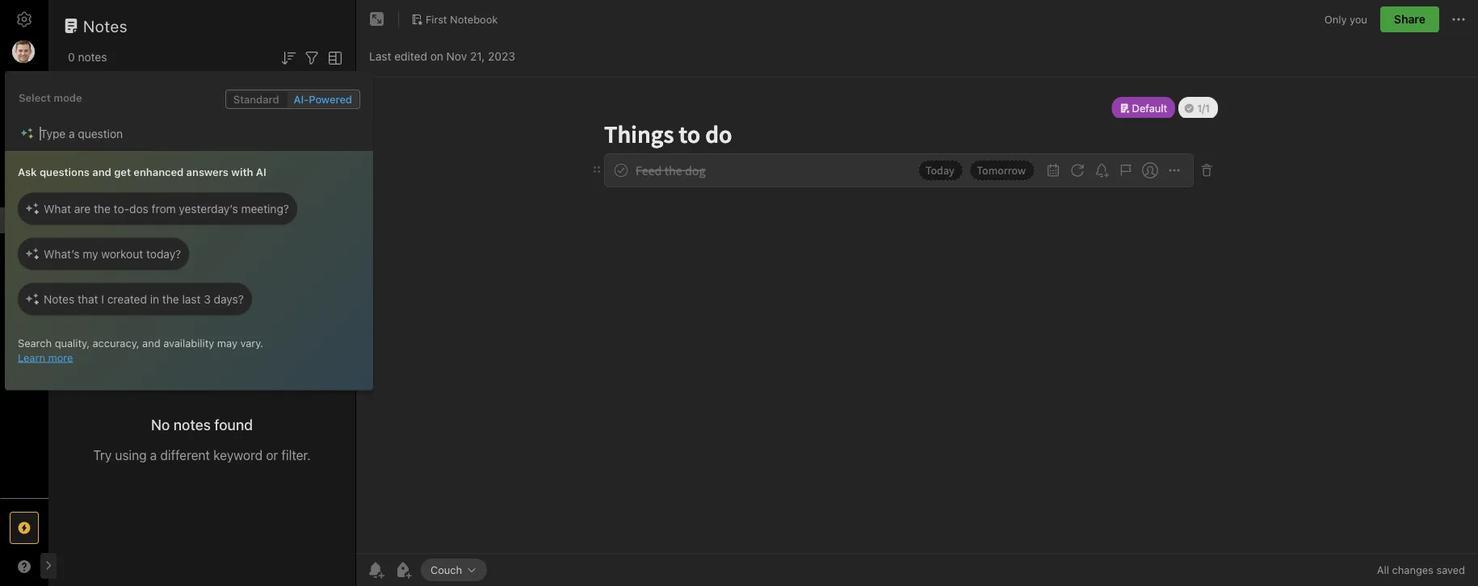 Task type: vqa. For each thing, say whether or not it's contained in the screenshot.
questions
yes



Task type: describe. For each thing, give the bounding box(es) containing it.
dos
[[129, 202, 148, 215]]

home image
[[15, 159, 34, 179]]

ask
[[18, 166, 37, 178]]

learn more link
[[18, 351, 73, 364]]

expand note image
[[368, 10, 387, 29]]

mode
[[53, 91, 82, 103]]

last edited on nov 21, 2023
[[369, 50, 515, 63]]

last
[[369, 50, 391, 63]]

more
[[48, 351, 73, 364]]

settings image
[[15, 10, 34, 29]]

note window element
[[356, 0, 1479, 587]]

meeting?
[[241, 202, 289, 215]]

today?
[[146, 247, 181, 261]]

Note Editor text field
[[356, 78, 1479, 553]]

only
[[1325, 13, 1347, 25]]

0 notes
[[68, 50, 107, 64]]

ask questions and get enhanced answers with ai
[[18, 166, 266, 178]]

ai-powered tab
[[287, 91, 359, 107]]

what's
[[44, 247, 80, 261]]

learn
[[18, 351, 45, 364]]

nov
[[447, 50, 467, 63]]

are
[[74, 202, 91, 215]]

quality,
[[55, 337, 90, 349]]

and inside search quality, accuracy, and availability may vary . learn more
[[142, 337, 160, 349]]

all changes saved
[[1377, 564, 1466, 576]]

saved
[[1437, 564, 1466, 576]]

couch button
[[421, 559, 487, 582]]

accuracy,
[[93, 337, 139, 349]]

notes for notes that i created in the last 3 days?
[[44, 292, 75, 306]]

0
[[68, 50, 75, 64]]

workout
[[101, 247, 143, 261]]

couch
[[431, 564, 462, 576]]

try using a different keyword or filter.
[[93, 448, 311, 463]]

questions
[[40, 166, 90, 178]]

first notebook button
[[406, 8, 504, 31]]

found
[[214, 416, 253, 434]]

answers
[[186, 166, 229, 178]]

0 vertical spatial and
[[92, 166, 111, 178]]

notes for 0
[[78, 50, 107, 64]]

first
[[426, 13, 447, 25]]

using
[[115, 448, 147, 463]]

select
[[19, 91, 51, 103]]

notebook
[[450, 13, 498, 25]]

on
[[430, 50, 443, 63]]

ai-powered
[[294, 93, 352, 105]]

in
[[150, 292, 159, 306]]

to-
[[114, 202, 129, 215]]

you
[[1350, 13, 1368, 25]]

what are the to-dos from yesterday's meeting?
[[44, 202, 289, 215]]

21,
[[470, 50, 485, 63]]

standard tab
[[227, 91, 286, 107]]

no
[[151, 416, 170, 434]]

notes for notes
[[83, 16, 128, 35]]

keyword
[[213, 448, 263, 463]]

enhanced
[[134, 166, 184, 178]]



Task type: locate. For each thing, give the bounding box(es) containing it.
different
[[160, 448, 210, 463]]

notes right the 0
[[78, 50, 107, 64]]

clear
[[319, 86, 343, 98]]

yesterday's
[[179, 202, 238, 215]]

1 horizontal spatial and
[[142, 337, 160, 349]]

select mode
[[19, 91, 82, 103]]

last
[[182, 292, 201, 306]]

notes inside search results field
[[44, 292, 75, 306]]

1 horizontal spatial notes
[[174, 416, 211, 434]]

what's my workout today?
[[44, 247, 181, 261]]

or
[[266, 448, 278, 463]]

0 vertical spatial notes
[[78, 50, 107, 64]]

what
[[44, 202, 71, 215]]

search
[[18, 337, 52, 349]]

0 vertical spatial the
[[94, 202, 111, 215]]

notes
[[78, 50, 107, 64], [174, 416, 211, 434]]

all
[[1377, 564, 1390, 576]]

share button
[[1381, 6, 1440, 32]]

notes left the 'that'
[[44, 292, 75, 306]]

1 horizontal spatial the
[[162, 292, 179, 306]]

with
[[231, 166, 253, 178]]

None search field
[[36, 121, 360, 145]]

and right accuracy,
[[142, 337, 160, 349]]

filters
[[65, 86, 102, 98]]

upgrade image
[[15, 519, 34, 538]]

that
[[78, 292, 98, 306]]

vary
[[240, 337, 260, 349]]

availability
[[163, 337, 214, 349]]

1 vertical spatial notes
[[44, 292, 75, 306]]

i
[[101, 292, 104, 306]]

1 vertical spatial the
[[162, 292, 179, 306]]

Type a question text field
[[36, 121, 328, 145]]

clear button
[[319, 86, 343, 98]]

Search results field
[[5, 151, 373, 391]]

edited
[[394, 50, 427, 63]]

1 horizontal spatial notes
[[83, 16, 128, 35]]

the left to- on the top left of the page
[[94, 202, 111, 215]]

the
[[94, 202, 111, 215], [162, 292, 179, 306]]

0 horizontal spatial notes
[[44, 292, 75, 306]]

.
[[260, 337, 263, 349]]

3
[[204, 292, 211, 306]]

ai-
[[294, 93, 309, 105]]

search quality, accuracy, and availability may vary . learn more
[[18, 337, 263, 364]]

standard
[[233, 93, 279, 105]]

notes
[[83, 16, 128, 35], [44, 292, 75, 306]]

from
[[152, 202, 176, 215]]

1 vertical spatial and
[[142, 337, 160, 349]]

powered
[[309, 93, 352, 105]]

1 vertical spatial notes
[[174, 416, 211, 434]]

ai
[[256, 166, 266, 178]]

2023
[[488, 50, 515, 63]]

days?
[[214, 292, 244, 306]]

0 horizontal spatial the
[[94, 202, 111, 215]]

notes up 0 notes
[[83, 16, 128, 35]]

notes that i created in the last 3 days?
[[44, 292, 244, 306]]

the right in
[[162, 292, 179, 306]]

a
[[150, 448, 157, 463]]

0 horizontal spatial notes
[[78, 50, 107, 64]]

may
[[217, 337, 238, 349]]

share
[[1394, 13, 1426, 26]]

filter.
[[282, 448, 311, 463]]

add tag image
[[393, 561, 413, 580]]

0 vertical spatial notes
[[83, 16, 128, 35]]

get
[[114, 166, 131, 178]]

notes for no
[[174, 416, 211, 434]]

changes
[[1393, 564, 1434, 576]]

my
[[83, 247, 98, 261]]

tree
[[0, 156, 48, 498]]

no notes found
[[151, 416, 253, 434]]

try
[[93, 448, 112, 463]]

add a reminder image
[[366, 561, 385, 580]]

and left 'get'
[[92, 166, 111, 178]]

first notebook
[[426, 13, 498, 25]]

0 horizontal spatial and
[[92, 166, 111, 178]]

and
[[92, 166, 111, 178], [142, 337, 160, 349]]

created
[[107, 292, 147, 306]]

click to expand image
[[42, 557, 54, 576]]

only you
[[1325, 13, 1368, 25]]

notes up different
[[174, 416, 211, 434]]



